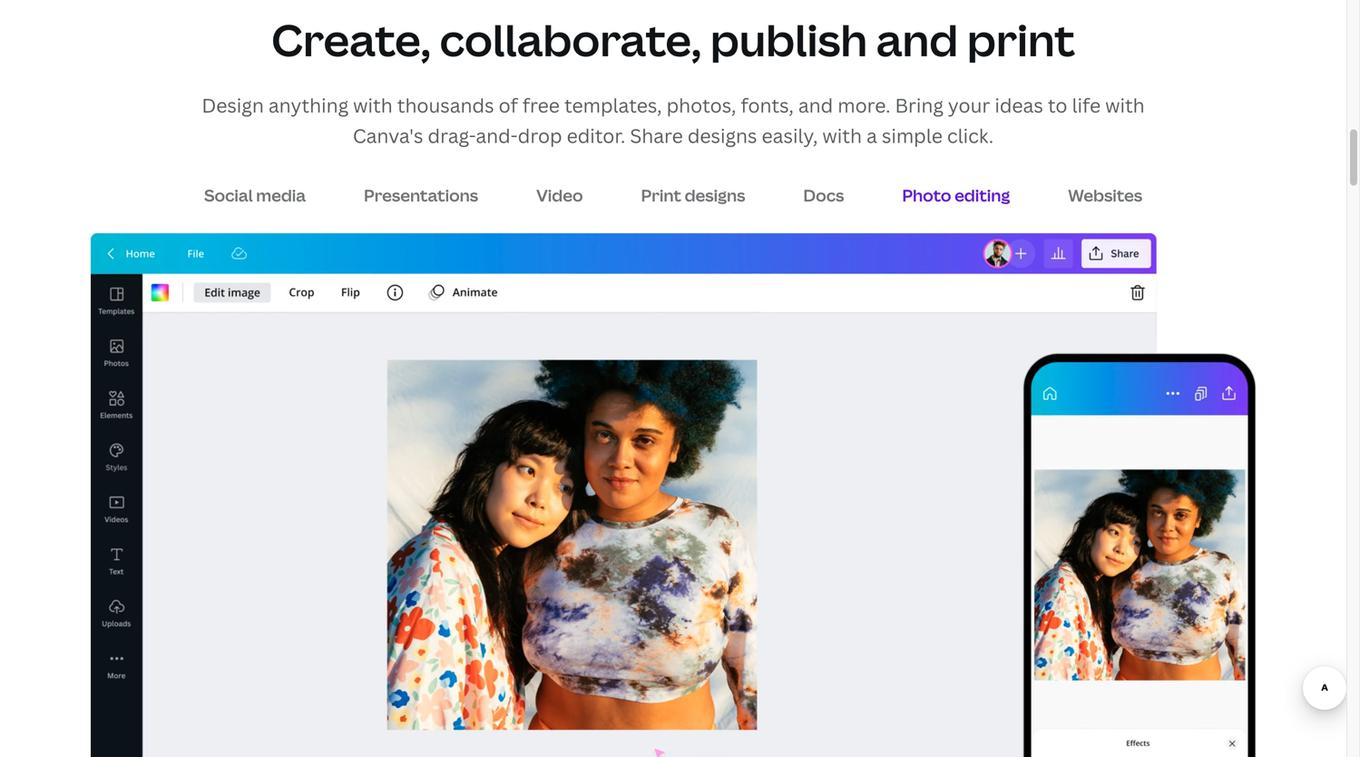 Task type: locate. For each thing, give the bounding box(es) containing it.
1 vertical spatial designs
[[685, 184, 746, 207]]

publish
[[711, 10, 868, 69]]

print designs button
[[631, 178, 757, 214]]

easily,
[[762, 123, 818, 148]]

and up the easily,
[[799, 92, 834, 118]]

tab list
[[91, 174, 1256, 218]]

video
[[537, 184, 583, 207]]

with right life at the right
[[1106, 92, 1145, 118]]

to
[[1048, 92, 1068, 118]]

a
[[867, 123, 878, 148]]

designs down the "photos,"
[[688, 123, 758, 148]]

canva's
[[353, 123, 423, 148]]

photo
[[903, 184, 952, 207]]

print
[[968, 10, 1076, 69]]

designs
[[688, 123, 758, 148], [685, 184, 746, 207]]

thousands
[[397, 92, 494, 118]]

and up bring
[[877, 10, 959, 69]]

social media button
[[193, 178, 317, 214]]

tab list containing social media
[[91, 174, 1256, 218]]

with
[[353, 92, 393, 118], [1106, 92, 1145, 118], [823, 123, 862, 148]]

ideas
[[995, 92, 1044, 118]]

templates,
[[565, 92, 662, 118]]

drop
[[518, 123, 562, 148]]

docs button
[[793, 178, 855, 214]]

with left a
[[823, 123, 862, 148]]

social
[[204, 184, 253, 207]]

and
[[877, 10, 959, 69], [799, 92, 834, 118]]

design anything with thousands of free templates, photos, fonts, and more. bring your ideas to life with canva's drag-and-drop editor. share designs easily, with a simple click.
[[202, 92, 1145, 148]]

and inside design anything with thousands of free templates, photos, fonts, and more. bring your ideas to life with canva's drag-and-drop editor. share designs easily, with a simple click.
[[799, 92, 834, 118]]

media
[[256, 184, 306, 207]]

share
[[630, 123, 683, 148]]

designs inside design anything with thousands of free templates, photos, fonts, and more. bring your ideas to life with canva's drag-and-drop editor. share designs easily, with a simple click.
[[688, 123, 758, 148]]

with up canva's
[[353, 92, 393, 118]]

click.
[[948, 123, 994, 148]]

1 horizontal spatial and
[[877, 10, 959, 69]]

presentations
[[364, 184, 479, 207]]

fonts,
[[741, 92, 794, 118]]

1 vertical spatial and
[[799, 92, 834, 118]]

0 horizontal spatial and
[[799, 92, 834, 118]]

of
[[499, 92, 518, 118]]

0 vertical spatial designs
[[688, 123, 758, 148]]

photo editing
[[903, 184, 1011, 207]]

1 horizontal spatial with
[[823, 123, 862, 148]]

life
[[1073, 92, 1101, 118]]

designs right print
[[685, 184, 746, 207]]

video button
[[526, 178, 594, 214]]



Task type: vqa. For each thing, say whether or not it's contained in the screenshot.
the Arrow button
no



Task type: describe. For each thing, give the bounding box(es) containing it.
0 vertical spatial and
[[877, 10, 959, 69]]

social media
[[204, 184, 306, 207]]

print designs
[[641, 184, 746, 207]]

free
[[523, 92, 560, 118]]

design
[[202, 92, 264, 118]]

websites button
[[1058, 178, 1154, 214]]

create,
[[271, 10, 431, 69]]

2 horizontal spatial with
[[1106, 92, 1145, 118]]

bring
[[896, 92, 944, 118]]

drag-
[[428, 123, 476, 148]]

presentations button
[[353, 178, 489, 214]]

websites
[[1069, 184, 1143, 207]]

your
[[949, 92, 991, 118]]

more.
[[838, 92, 891, 118]]

editor.
[[567, 123, 626, 148]]

print
[[641, 184, 682, 207]]

simple
[[882, 123, 943, 148]]

editing
[[955, 184, 1011, 207]]

0 horizontal spatial with
[[353, 92, 393, 118]]

collaborate,
[[440, 10, 702, 69]]

and-
[[476, 123, 518, 148]]

anything
[[269, 92, 349, 118]]

designs inside button
[[685, 184, 746, 207]]

create, collaborate, publish and print
[[271, 10, 1076, 69]]

docs
[[804, 184, 845, 207]]

photos,
[[667, 92, 737, 118]]

photo editing button
[[892, 178, 1022, 214]]



